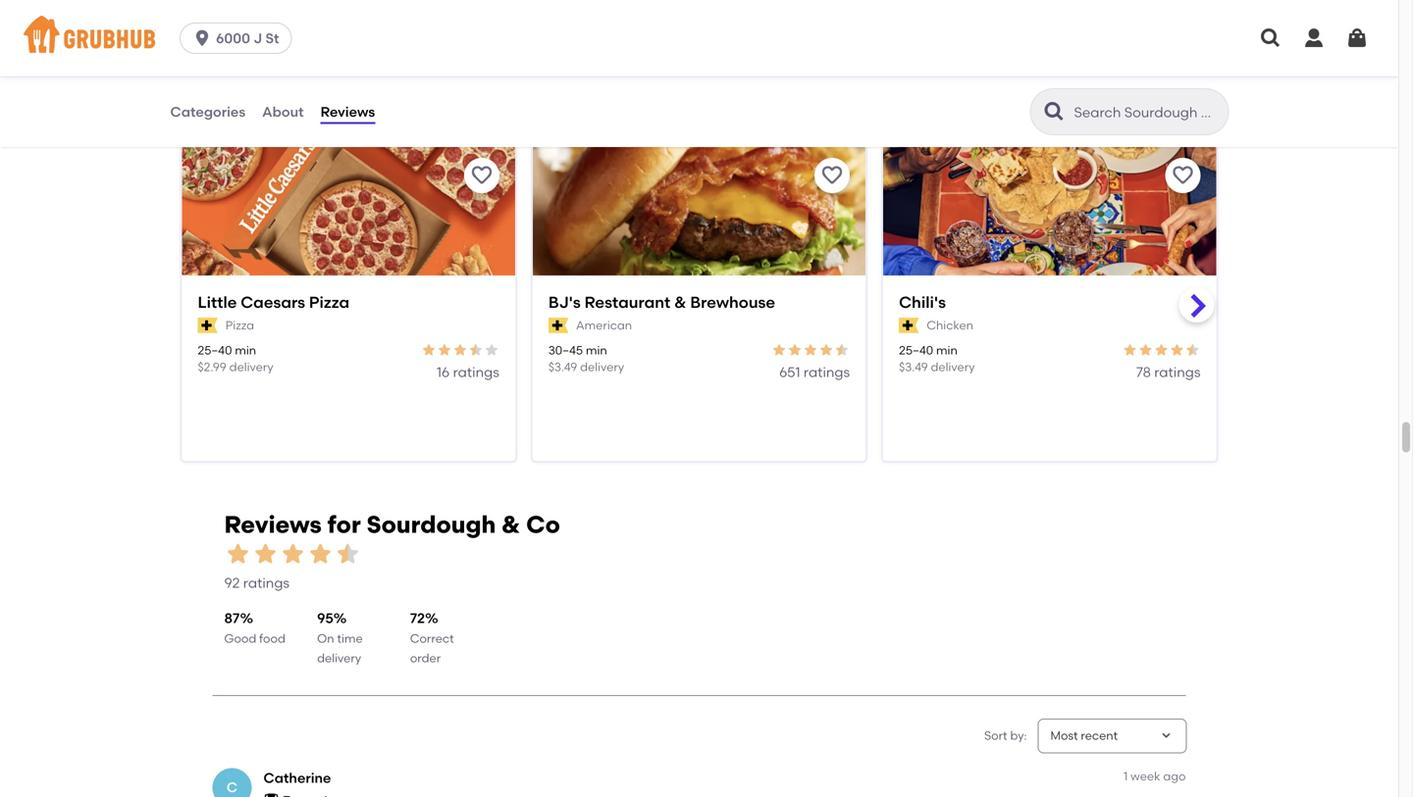 Task type: describe. For each thing, give the bounding box(es) containing it.
ratings for chili's
[[1154, 364, 1201, 381]]

651
[[779, 364, 800, 381]]

c
[[227, 780, 238, 797]]

caret down icon image
[[1159, 729, 1174, 745]]

save this restaurant image
[[821, 164, 844, 187]]

st
[[265, 30, 279, 47]]

chili's logo image
[[884, 146, 1217, 311]]

subscription pass image for little caesars pizza
[[198, 318, 218, 334]]

30–45 min $3.49 delivery
[[548, 343, 624, 375]]

little caesars pizza logo image
[[182, 146, 515, 311]]

trophy icon image
[[264, 793, 279, 798]]

Sort by: field
[[1051, 728, 1118, 745]]

in
[[421, 98, 439, 123]]

ago
[[1163, 770, 1186, 784]]

ratings for little caesars pizza
[[453, 364, 499, 381]]

25–40 min $3.49 delivery
[[899, 343, 975, 375]]

most
[[1051, 729, 1078, 743]]

little caesars pizza
[[198, 293, 350, 312]]

$2.99
[[198, 360, 227, 375]]

1 week ago
[[1124, 770, 1186, 784]]

3 save this restaurant button from the left
[[1166, 158, 1201, 193]]

your
[[444, 98, 490, 123]]

area
[[494, 98, 543, 123]]

save this restaurant button for pizza
[[464, 158, 499, 193]]

1
[[1124, 770, 1128, 784]]

sort
[[984, 729, 1008, 743]]

little caesars pizza link
[[198, 291, 499, 313]]

95 on time delivery
[[317, 610, 363, 666]]

sponsored restaurants in your area
[[181, 98, 543, 123]]

correct
[[410, 632, 454, 646]]

$3.49 for bj's restaurant & brewhouse
[[548, 360, 577, 375]]

search icon image
[[1043, 100, 1066, 124]]

bj's restaurant & brewhouse link
[[548, 291, 850, 313]]

Search Sourdough & Co  search field
[[1072, 103, 1222, 122]]

sourdough
[[367, 511, 496, 539]]

6000
[[216, 30, 250, 47]]

subscription pass image for chili's
[[899, 318, 919, 334]]

for
[[327, 511, 361, 539]]

save this restaurant button for &
[[815, 158, 850, 193]]

main navigation navigation
[[0, 0, 1399, 77]]

$3.49 for chili's
[[899, 360, 928, 375]]

co
[[526, 511, 560, 539]]

delivery for little caesars pizza
[[229, 360, 274, 375]]

sponsored
[[181, 98, 291, 123]]

brewhouse
[[690, 293, 775, 312]]

delivery for bj's restaurant & brewhouse
[[580, 360, 624, 375]]

good
[[224, 632, 256, 646]]

651 ratings
[[779, 364, 850, 381]]

on
[[317, 632, 334, 646]]

bj's restaurant & brewhouse logo image
[[533, 146, 866, 311]]

delivery for chili's
[[931, 360, 975, 375]]

categories
[[170, 103, 246, 120]]

week
[[1131, 770, 1161, 784]]

chili's
[[899, 293, 946, 312]]

food
[[259, 632, 285, 646]]



Task type: locate. For each thing, give the bounding box(es) containing it.
&
[[674, 293, 687, 312], [502, 511, 520, 539]]

j
[[254, 30, 262, 47]]

chicken
[[927, 318, 974, 333]]

92 ratings
[[224, 575, 290, 592]]

1 vertical spatial pizza
[[225, 318, 254, 333]]

1 horizontal spatial pizza
[[309, 293, 350, 312]]

0 vertical spatial pizza
[[309, 293, 350, 312]]

1 horizontal spatial save this restaurant button
[[815, 158, 850, 193]]

reviews button
[[320, 77, 376, 147]]

subscription pass image
[[548, 318, 568, 334]]

little
[[198, 293, 237, 312]]

1 horizontal spatial min
[[586, 343, 607, 358]]

delivery down 'chicken'
[[931, 360, 975, 375]]

$3.49 inside 25–40 min $3.49 delivery
[[899, 360, 928, 375]]

reviews for sourdough & co
[[224, 511, 560, 539]]

save this restaurant button
[[464, 158, 499, 193], [815, 158, 850, 193], [1166, 158, 1201, 193]]

ratings right the 651
[[804, 364, 850, 381]]

about
[[262, 103, 304, 120]]

0 horizontal spatial min
[[235, 343, 256, 358]]

$3.49
[[548, 360, 577, 375], [899, 360, 928, 375]]

by:
[[1010, 729, 1027, 743]]

1 horizontal spatial 25–40
[[899, 343, 934, 358]]

min for restaurant
[[586, 343, 607, 358]]

min down american
[[586, 343, 607, 358]]

25–40 up $2.99
[[198, 343, 232, 358]]

16 ratings
[[437, 364, 499, 381]]

16
[[437, 364, 450, 381]]

25–40 for chili's
[[899, 343, 934, 358]]

78 ratings
[[1136, 364, 1201, 381]]

2 save this restaurant image from the left
[[1171, 164, 1195, 187]]

delivery right $2.99
[[229, 360, 274, 375]]

0 horizontal spatial &
[[502, 511, 520, 539]]

0 horizontal spatial subscription pass image
[[198, 318, 218, 334]]

most recent
[[1051, 729, 1118, 743]]

reviews for reviews
[[321, 103, 375, 120]]

2 min from the left
[[586, 343, 607, 358]]

bj's
[[548, 293, 581, 312]]

2 horizontal spatial save this restaurant button
[[1166, 158, 1201, 193]]

delivery inside "30–45 min $3.49 delivery"
[[580, 360, 624, 375]]

delivery
[[229, 360, 274, 375], [580, 360, 624, 375], [931, 360, 975, 375], [317, 652, 361, 666]]

pizza
[[309, 293, 350, 312], [225, 318, 254, 333]]

min inside 25–40 min $2.99 delivery
[[235, 343, 256, 358]]

1 horizontal spatial save this restaurant image
[[1171, 164, 1195, 187]]

bj's restaurant & brewhouse
[[548, 293, 775, 312]]

chili's link
[[899, 291, 1201, 313]]

95
[[317, 610, 333, 627]]

$3.49 down 'chicken'
[[899, 360, 928, 375]]

delivery down 30–45
[[580, 360, 624, 375]]

min inside "30–45 min $3.49 delivery"
[[586, 343, 607, 358]]

caesars
[[241, 293, 305, 312]]

order
[[410, 652, 441, 666]]

25–40 for little caesars pizza
[[198, 343, 232, 358]]

0 horizontal spatial save this restaurant button
[[464, 158, 499, 193]]

1 horizontal spatial subscription pass image
[[899, 318, 919, 334]]

min down 'chicken'
[[936, 343, 958, 358]]

save this restaurant image down search sourdough & co search field
[[1171, 164, 1195, 187]]

1 min from the left
[[235, 343, 256, 358]]

1 save this restaurant image from the left
[[470, 164, 494, 187]]

restaurants
[[296, 98, 416, 123]]

$3.49 down 30–45
[[548, 360, 577, 375]]

sort by:
[[984, 729, 1027, 743]]

restaurant
[[585, 293, 671, 312]]

87
[[224, 610, 240, 627]]

87 good food
[[224, 610, 285, 646]]

0 horizontal spatial $3.49
[[548, 360, 577, 375]]

delivery down time
[[317, 652, 361, 666]]

ratings right 92
[[243, 575, 290, 592]]

min
[[235, 343, 256, 358], [586, 343, 607, 358], [936, 343, 958, 358]]

0 horizontal spatial save this restaurant image
[[470, 164, 494, 187]]

& left brewhouse on the top of the page
[[674, 293, 687, 312]]

2 subscription pass image from the left
[[899, 318, 919, 334]]

time
[[337, 632, 363, 646]]

25–40 inside 25–40 min $3.49 delivery
[[899, 343, 934, 358]]

ratings
[[453, 364, 499, 381], [804, 364, 850, 381], [1154, 364, 1201, 381], [243, 575, 290, 592]]

1 $3.49 from the left
[[548, 360, 577, 375]]

6000 j st button
[[180, 23, 300, 54]]

reviews for reviews for sourdough & co
[[224, 511, 322, 539]]

6000 j st
[[216, 30, 279, 47]]

save this restaurant image down "your"
[[470, 164, 494, 187]]

0 vertical spatial reviews
[[321, 103, 375, 120]]

25–40 inside 25–40 min $2.99 delivery
[[198, 343, 232, 358]]

25–40
[[198, 343, 232, 358], [899, 343, 934, 358]]

ratings right 16
[[453, 364, 499, 381]]

recent
[[1081, 729, 1118, 743]]

1 vertical spatial &
[[502, 511, 520, 539]]

1 25–40 from the left
[[198, 343, 232, 358]]

78
[[1136, 364, 1151, 381]]

72
[[410, 610, 425, 627]]

delivery inside 25–40 min $2.99 delivery
[[229, 360, 274, 375]]

min for caesars
[[235, 343, 256, 358]]

reviews
[[321, 103, 375, 120], [224, 511, 322, 539]]

0 horizontal spatial pizza
[[225, 318, 254, 333]]

1 subscription pass image from the left
[[198, 318, 218, 334]]

1 vertical spatial reviews
[[224, 511, 322, 539]]

1 horizontal spatial &
[[674, 293, 687, 312]]

save this restaurant image for chili's
[[1171, 164, 1195, 187]]

svg image inside the 6000 j st 'button'
[[192, 28, 212, 48]]

save this restaurant image for little caesars pizza
[[470, 164, 494, 187]]

american
[[576, 318, 632, 333]]

pizza right caesars
[[309, 293, 350, 312]]

subscription pass image down little
[[198, 318, 218, 334]]

0 horizontal spatial 25–40
[[198, 343, 232, 358]]

$3.49 inside "30–45 min $3.49 delivery"
[[548, 360, 577, 375]]

categories button
[[169, 77, 247, 147]]

min inside 25–40 min $3.49 delivery
[[936, 343, 958, 358]]

min down caesars
[[235, 343, 256, 358]]

1 horizontal spatial $3.49
[[899, 360, 928, 375]]

subscription pass image
[[198, 318, 218, 334], [899, 318, 919, 334]]

svg image
[[1259, 27, 1283, 50], [1302, 27, 1326, 50], [1346, 27, 1369, 50], [192, 28, 212, 48]]

1 save this restaurant button from the left
[[464, 158, 499, 193]]

delivery inside '95 on time delivery'
[[317, 652, 361, 666]]

star icon image
[[421, 342, 437, 358], [437, 342, 452, 358], [452, 342, 468, 358], [468, 342, 484, 358], [468, 342, 484, 358], [484, 342, 499, 358], [772, 342, 787, 358], [787, 342, 803, 358], [803, 342, 819, 358], [819, 342, 834, 358], [834, 342, 850, 358], [834, 342, 850, 358], [1122, 342, 1138, 358], [1138, 342, 1154, 358], [1154, 342, 1169, 358], [1169, 342, 1185, 358], [1185, 342, 1201, 358], [1185, 342, 1201, 358], [224, 541, 252, 568], [252, 541, 279, 568], [279, 541, 307, 568], [307, 541, 334, 568], [334, 541, 362, 568], [334, 541, 362, 568]]

pizza down little
[[225, 318, 254, 333]]

30–45
[[548, 343, 583, 358]]

ratings right 78
[[1154, 364, 1201, 381]]

reviews inside button
[[321, 103, 375, 120]]

about button
[[261, 77, 305, 147]]

reviews right about
[[321, 103, 375, 120]]

2 save this restaurant button from the left
[[815, 158, 850, 193]]

subscription pass image down the chili's
[[899, 318, 919, 334]]

save this restaurant image
[[470, 164, 494, 187], [1171, 164, 1195, 187]]

ratings for bj's restaurant & brewhouse
[[804, 364, 850, 381]]

0 vertical spatial &
[[674, 293, 687, 312]]

3 min from the left
[[936, 343, 958, 358]]

92
[[224, 575, 240, 592]]

2 $3.49 from the left
[[899, 360, 928, 375]]

catherine
[[264, 770, 331, 787]]

25–40 min $2.99 delivery
[[198, 343, 274, 375]]

72 correct order
[[410, 610, 454, 666]]

& left co
[[502, 511, 520, 539]]

delivery inside 25–40 min $3.49 delivery
[[931, 360, 975, 375]]

2 25–40 from the left
[[899, 343, 934, 358]]

25–40 down 'chicken'
[[899, 343, 934, 358]]

2 horizontal spatial min
[[936, 343, 958, 358]]

reviews up 92 ratings
[[224, 511, 322, 539]]



Task type: vqa. For each thing, say whether or not it's contained in the screenshot.
Save this restaurant icon
yes



